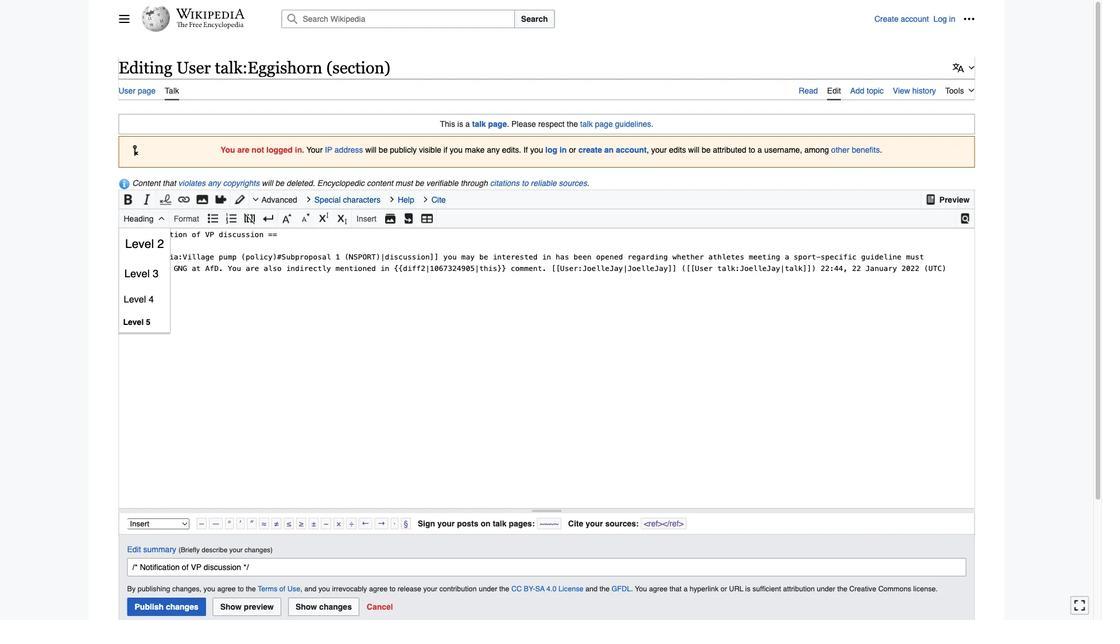 Task type: describe. For each thing, give the bounding box(es) containing it.
talk page guidelines link
[[581, 120, 652, 129]]

″ link
[[247, 518, 257, 530]]

citations
[[490, 179, 520, 188]]

4
[[149, 294, 154, 305]]

superscript image
[[318, 210, 330, 227]]

your
[[307, 145, 323, 154]]

the left the creative
[[838, 585, 848, 593]]

wikipedia image
[[176, 9, 245, 19]]

level 4
[[124, 294, 154, 305]]

1 horizontal spatial is
[[746, 585, 751, 593]]

by publishing changes, you agree to the terms of use , and you irrevocably agree to release your contribution under the cc by-sa 4.0 license and the gfdl . you agree that a hyperlink or url is sufficient attribution under the creative commons license.
[[127, 585, 938, 593]]

history
[[913, 86, 937, 95]]

cite for cite your sources: <ref></ref>
[[568, 519, 584, 528]]

the left terms
[[246, 585, 256, 593]]

level 2
[[125, 237, 164, 251]]

log in and more options image
[[964, 13, 975, 25]]

level for level 3
[[124, 267, 150, 280]]

2 and from the left
[[586, 585, 598, 593]]

Wikitext source editor text field
[[119, 228, 975, 508]]

talk
[[165, 86, 179, 95]]

be right must at top
[[415, 179, 424, 188]]

cc
[[512, 585, 522, 593]]

your inside edit summary (briefly describe your changes)
[[229, 546, 243, 554]]

the right respect
[[567, 120, 578, 129]]

″
[[250, 519, 254, 528]]

reliable
[[531, 179, 557, 188]]

≥ link
[[296, 518, 306, 530]]

sources
[[559, 179, 587, 188]]

publicly
[[390, 145, 417, 154]]

2 horizontal spatial a
[[758, 145, 762, 154]]

irrevocably
[[332, 585, 367, 593]]

search button
[[514, 10, 555, 28]]

sufficient
[[753, 585, 781, 593]]

if
[[524, 145, 528, 154]]

big image
[[281, 210, 293, 227]]

(section)
[[326, 58, 391, 77]]

1 vertical spatial that
[[670, 585, 682, 593]]

small image
[[300, 210, 311, 227]]

visible
[[419, 145, 442, 154]]

add topic link
[[851, 79, 884, 99]]

– link
[[197, 518, 207, 530]]

read
[[799, 86, 818, 95]]

by
[[127, 585, 136, 593]]

attributed
[[713, 145, 747, 154]]

× link
[[334, 518, 344, 530]]

3
[[153, 267, 159, 280]]

signature and timestamp image
[[160, 191, 171, 208]]

3 agree from the left
[[649, 585, 668, 593]]

your right release
[[424, 585, 438, 593]]

0 horizontal spatial will
[[262, 179, 273, 188]]

0 vertical spatial a
[[466, 120, 470, 129]]

logged
[[266, 145, 293, 154]]

edits.
[[502, 145, 521, 154]]

5
[[146, 317, 150, 326]]

be left publicly
[[379, 145, 388, 154]]

± link
[[309, 518, 319, 530]]

article image
[[925, 191, 937, 208]]

not
[[252, 145, 264, 154]]

1 horizontal spatial ,
[[647, 145, 649, 154]]

this is a talk page . please respect the talk page guidelines .
[[440, 120, 654, 129]]

0 horizontal spatial ,
[[300, 585, 302, 593]]

among
[[805, 145, 829, 154]]

level 5
[[123, 317, 150, 326]]

0 horizontal spatial is
[[458, 120, 463, 129]]

pages:
[[509, 519, 535, 528]]

an
[[605, 145, 614, 154]]

preview button
[[922, 190, 974, 209]]

gfdl link
[[612, 585, 631, 593]]

Search search field
[[268, 10, 875, 28]]

publishing
[[138, 585, 170, 593]]

←
[[362, 519, 370, 528]]

edit for edit summary (briefly describe your changes)
[[127, 545, 141, 554]]

user page
[[119, 86, 156, 95]]

help button
[[388, 190, 421, 209]]

subscript image
[[337, 210, 348, 227]]

format
[[174, 214, 199, 223]]

bulleted list image
[[207, 210, 219, 227]]

table image
[[422, 210, 433, 227]]

contribution
[[440, 585, 477, 593]]

2 under from the left
[[817, 585, 836, 593]]

you right changes,
[[204, 585, 215, 593]]

benefits
[[852, 145, 880, 154]]

terms of use link
[[258, 585, 300, 593]]

in inside personal tools 'navigation'
[[950, 14, 956, 24]]

to right attributed on the right top of page
[[749, 145, 756, 154]]

0 horizontal spatial talk
[[472, 120, 486, 129]]

1 horizontal spatial a
[[684, 585, 688, 593]]

picture gallery image
[[385, 210, 396, 227]]

′
[[239, 519, 242, 528]]

log
[[546, 145, 558, 154]]

1 agree from the left
[[217, 585, 236, 593]]

other
[[832, 145, 850, 154]]

0 horizontal spatial you
[[221, 145, 235, 154]]

license
[[559, 585, 584, 593]]

username,
[[765, 145, 803, 154]]

level 3
[[124, 267, 159, 280]]

2 agree from the left
[[369, 585, 388, 593]]

ip address link
[[325, 145, 363, 154]]

violates
[[178, 179, 206, 188]]

level 5 link
[[119, 312, 170, 332]]

0 horizontal spatial user
[[119, 86, 136, 95]]

of
[[280, 585, 286, 593]]

insert a template image
[[215, 191, 227, 208]]

Search Wikipedia search field
[[282, 10, 515, 28]]

copyrights
[[223, 179, 260, 188]]

other benefits link
[[832, 145, 880, 154]]

redirect image
[[403, 210, 415, 227]]

editing
[[119, 58, 172, 77]]

~~~~
[[540, 519, 559, 528]]

edit summary link
[[127, 545, 176, 554]]

use
[[288, 585, 300, 593]]

release
[[398, 585, 422, 593]]

≠ link
[[271, 518, 282, 530]]

→ link
[[375, 518, 389, 530]]

log
[[934, 14, 947, 24]]

the free encyclopedia image
[[177, 22, 244, 29]]

sa
[[535, 585, 545, 593]]

language image
[[953, 62, 965, 73]]

talk link
[[165, 79, 179, 100]]

0 horizontal spatial in
[[560, 145, 567, 154]]

level 3 link
[[119, 260, 170, 287]]

add
[[851, 86, 865, 95]]

address
[[335, 145, 363, 154]]

numbered list image
[[226, 210, 237, 227]]

your left sources:
[[586, 519, 603, 528]]

bold image
[[123, 191, 134, 208]]



Task type: vqa. For each thing, say whether or not it's contained in the screenshot.
toronto, ontario link
no



Task type: locate. For each thing, give the bounding box(es) containing it.
1 vertical spatial cite
[[568, 519, 584, 528]]

0 horizontal spatial edit
[[127, 545, 141, 554]]

0 horizontal spatial under
[[479, 585, 498, 593]]

level left 3
[[124, 267, 150, 280]]

a left username,
[[758, 145, 762, 154]]

view history
[[893, 86, 937, 95]]

special characters
[[315, 195, 381, 204]]

to left terms
[[238, 585, 244, 593]]

level left 4
[[124, 294, 146, 305]]

user down editing
[[119, 86, 136, 95]]

None submit
[[127, 598, 206, 616], [213, 598, 281, 616], [288, 598, 359, 616], [127, 598, 206, 616], [213, 598, 281, 616], [288, 598, 359, 616]]

your right sign at the bottom of page
[[438, 519, 455, 528]]

0 horizontal spatial cite
[[432, 195, 446, 204]]

0 horizontal spatial and
[[304, 585, 317, 593]]

talk
[[472, 120, 486, 129], [581, 120, 593, 129], [493, 519, 507, 528]]

will right address at the top of the page
[[366, 145, 377, 154]]

≤
[[287, 519, 291, 528]]

edit link
[[828, 79, 841, 100]]

cite inside dropdown button
[[432, 195, 446, 204]]

to left release
[[390, 585, 396, 593]]

insert
[[357, 214, 377, 223]]

user up talk link
[[176, 58, 211, 77]]

advanced
[[262, 195, 297, 204]]

1 vertical spatial in
[[560, 145, 567, 154]]

2 vertical spatial a
[[684, 585, 688, 593]]

1 vertical spatial any
[[208, 179, 221, 188]]

attribution
[[783, 585, 815, 593]]

terms
[[258, 585, 278, 593]]

any left edits.
[[487, 145, 500, 154]]

that up signature and timestamp image
[[163, 179, 176, 188]]

–
[[199, 519, 204, 528]]

changes,
[[172, 585, 202, 593]]

editing user talk:eggishorn (section)
[[119, 58, 391, 77]]

page up an
[[595, 120, 613, 129]]

account
[[901, 14, 929, 24], [616, 145, 647, 154]]

0 horizontal spatial that
[[163, 179, 176, 188]]

2
[[157, 237, 164, 251]]

§
[[404, 519, 408, 528]]

1 horizontal spatial page
[[488, 120, 507, 129]]

1 vertical spatial ,
[[300, 585, 302, 593]]

~~~~ link
[[537, 518, 562, 530]]

talk right on
[[493, 519, 507, 528]]

to left reliable
[[522, 179, 529, 188]]

through
[[461, 179, 488, 188]]

the left the gfdl
[[600, 585, 610, 593]]

you right the gfdl
[[635, 585, 647, 593]]

edit left add
[[828, 86, 841, 95]]

≠
[[274, 519, 279, 528]]

search
[[521, 14, 548, 24]]

license.
[[914, 585, 938, 593]]

level for level 2
[[125, 237, 154, 251]]

talk up create at the right of page
[[581, 120, 593, 129]]

agree right changes,
[[217, 585, 236, 593]]

edit
[[828, 86, 841, 95], [127, 545, 141, 554]]

1 horizontal spatial account
[[901, 14, 929, 24]]

account right an
[[616, 145, 647, 154]]

cancel
[[367, 602, 393, 611]]

is right url
[[746, 585, 751, 593]]

account inside personal tools 'navigation'
[[901, 14, 929, 24]]

help
[[398, 195, 414, 204]]

level for level 4
[[124, 294, 146, 305]]

0 vertical spatial user
[[176, 58, 211, 77]]

1 horizontal spatial you
[[635, 585, 647, 593]]

1 horizontal spatial will
[[366, 145, 377, 154]]

1 horizontal spatial any
[[487, 145, 500, 154]]

under left cc
[[479, 585, 498, 593]]

that left hyperlink
[[670, 585, 682, 593]]

in right log on the top of the page
[[560, 145, 567, 154]]

or left url
[[721, 585, 727, 593]]

0 vertical spatial is
[[458, 120, 463, 129]]

cite down verifiable
[[432, 195, 446, 204]]

level for level 5
[[123, 317, 144, 326]]

user page link
[[119, 79, 156, 99]]

this
[[440, 120, 455, 129]]

verifiable
[[426, 179, 459, 188]]

agree right the gfdl
[[649, 585, 668, 593]]

page left please
[[488, 120, 507, 129]]

will up advanced dropdown button
[[262, 179, 273, 188]]

gfdl
[[612, 585, 631, 593]]

a right this
[[466, 120, 470, 129]]

2 horizontal spatial will
[[689, 145, 700, 154]]

agree up 'cancel' button
[[369, 585, 388, 593]]

topic
[[867, 86, 884, 95]]

you
[[450, 145, 463, 154], [530, 145, 543, 154], [204, 585, 215, 593], [319, 585, 330, 593]]

1 horizontal spatial or
[[721, 585, 727, 593]]

add topic
[[851, 86, 884, 95]]

− link
[[321, 518, 331, 530]]

read link
[[799, 79, 818, 99]]

your right describe on the left
[[229, 546, 243, 554]]

url
[[729, 585, 744, 593]]

÷ link
[[346, 518, 357, 530]]

or right log in link
[[569, 145, 576, 154]]

1 vertical spatial edit
[[127, 545, 141, 554]]

main content containing editing
[[114, 52, 980, 620]]

4.0
[[547, 585, 557, 593]]

no wiki formatting image
[[244, 210, 256, 227]]

0 vertical spatial ,
[[647, 145, 649, 154]]

edit for edit
[[828, 86, 841, 95]]

ip
[[325, 145, 333, 154]]

new line image
[[262, 210, 274, 227]]

1 horizontal spatial cite
[[568, 519, 584, 528]]

account left log
[[901, 14, 929, 24]]

<ref></ref> link
[[641, 518, 687, 530]]

you left 'are'
[[221, 145, 235, 154]]

that
[[163, 179, 176, 188], [670, 585, 682, 593]]

2 horizontal spatial page
[[595, 120, 613, 129]]

1 horizontal spatial edit
[[828, 86, 841, 95]]

be up advanced
[[275, 179, 284, 188]]

and right use
[[304, 585, 317, 593]]

0 horizontal spatial page
[[138, 86, 156, 95]]

§ link
[[401, 518, 411, 530]]

main content
[[114, 52, 980, 620]]

by-
[[524, 585, 535, 593]]

0 vertical spatial that
[[163, 179, 176, 188]]

content
[[132, 179, 160, 188]]

you right if
[[450, 145, 463, 154]]

0 horizontal spatial agree
[[217, 585, 236, 593]]

2 horizontal spatial talk
[[581, 120, 593, 129]]

0 vertical spatial or
[[569, 145, 576, 154]]

cite right ~~~~
[[568, 519, 584, 528]]

(briefly
[[179, 546, 200, 554]]

— link
[[209, 518, 223, 530]]

level left 2
[[125, 237, 154, 251]]

under right 'attribution'
[[817, 585, 836, 593]]

cite button
[[421, 190, 453, 209]]

citations to reliable sources link
[[490, 179, 587, 188]]

−
[[324, 519, 329, 528]]

1 horizontal spatial agree
[[369, 585, 388, 593]]

italic image
[[141, 191, 152, 208]]

1 vertical spatial account
[[616, 145, 647, 154]]

you right "if"
[[530, 145, 543, 154]]

preview
[[940, 195, 970, 204]]

edit summary (briefly describe your changes)
[[127, 545, 273, 554]]

1 horizontal spatial talk
[[493, 519, 507, 528]]

1 horizontal spatial in
[[950, 14, 956, 24]]

0 horizontal spatial account
[[616, 145, 647, 154]]

respect
[[538, 120, 565, 129]]

any up insert a template "image"
[[208, 179, 221, 188]]

heading button
[[119, 209, 169, 228]]

a left hyperlink
[[684, 585, 688, 593]]

level left 5
[[123, 317, 144, 326]]

link image
[[178, 191, 190, 208]]

0 vertical spatial cite
[[432, 195, 446, 204]]

° link
[[225, 518, 234, 530]]

page down editing
[[138, 86, 156, 95]]

None text field
[[127, 558, 967, 577]]

×
[[337, 519, 341, 528]]

<ref></ref>
[[644, 519, 684, 528]]

deleted.
[[286, 179, 315, 188]]

, right of
[[300, 585, 302, 593]]

the
[[567, 120, 578, 129], [246, 585, 256, 593], [500, 585, 510, 593], [600, 585, 610, 593], [838, 585, 848, 593]]

fullscreen image
[[1074, 600, 1086, 611]]

cite
[[432, 195, 446, 204], [568, 519, 584, 528]]

1 vertical spatial is
[[746, 585, 751, 593]]

≤ link
[[284, 518, 294, 530]]

, down guidelines
[[647, 145, 649, 154]]

is right this
[[458, 120, 463, 129]]

menu image
[[119, 13, 130, 25]]

will right edits
[[689, 145, 700, 154]]

1 vertical spatial or
[[721, 585, 727, 593]]

1 horizontal spatial under
[[817, 585, 836, 593]]

search and replace image
[[960, 210, 971, 227]]

account inside main content
[[616, 145, 647, 154]]

1 vertical spatial user
[[119, 86, 136, 95]]

content that violates any copyrights will be deleted. encyclopedic content must be verifiable through citations to reliable sources .
[[132, 179, 590, 188]]

please
[[512, 120, 536, 129]]

images and media image
[[197, 191, 208, 208]]

1 vertical spatial a
[[758, 145, 762, 154]]

and right license
[[586, 585, 598, 593]]

be left attributed on the right top of page
[[702, 145, 711, 154]]

cite for cite
[[432, 195, 446, 204]]

personal tools navigation
[[875, 10, 979, 28]]

edit left the summary
[[127, 545, 141, 554]]

sources:
[[606, 519, 639, 528]]

0 vertical spatial in
[[950, 14, 956, 24]]

in.
[[295, 145, 304, 154]]

to
[[749, 145, 756, 154], [522, 179, 529, 188], [238, 585, 244, 593], [390, 585, 396, 593]]

1 horizontal spatial that
[[670, 585, 682, 593]]

1 vertical spatial you
[[635, 585, 647, 593]]

≈ link
[[259, 518, 269, 530]]

0 horizontal spatial a
[[466, 120, 470, 129]]

level 2 link
[[119, 228, 170, 260]]

0 vertical spatial you
[[221, 145, 235, 154]]

1 under from the left
[[479, 585, 498, 593]]

0 horizontal spatial any
[[208, 179, 221, 188]]

will
[[366, 145, 377, 154], [689, 145, 700, 154], [262, 179, 273, 188]]

content
[[367, 179, 393, 188]]

talk up make
[[472, 120, 486, 129]]

guidelines
[[615, 120, 652, 129]]

you left irrevocably
[[319, 585, 330, 593]]

the left cc
[[500, 585, 510, 593]]

0 vertical spatial any
[[487, 145, 500, 154]]

0 vertical spatial account
[[901, 14, 929, 24]]

1 horizontal spatial user
[[176, 58, 211, 77]]

hyperlink
[[690, 585, 719, 593]]

2 horizontal spatial agree
[[649, 585, 668, 593]]

if
[[444, 145, 448, 154]]

create
[[579, 145, 602, 154]]

commons
[[879, 585, 912, 593]]

1 and from the left
[[304, 585, 317, 593]]

1 horizontal spatial and
[[586, 585, 598, 593]]

are
[[237, 145, 250, 154]]

← link
[[359, 518, 373, 530]]

your left edits
[[652, 145, 667, 154]]

special
[[315, 195, 341, 204]]

in right log
[[950, 14, 956, 24]]

syntax highlighting image
[[234, 191, 246, 208]]

0 horizontal spatial or
[[569, 145, 576, 154]]

0 vertical spatial edit
[[828, 86, 841, 95]]

cancel button
[[363, 598, 397, 616]]



